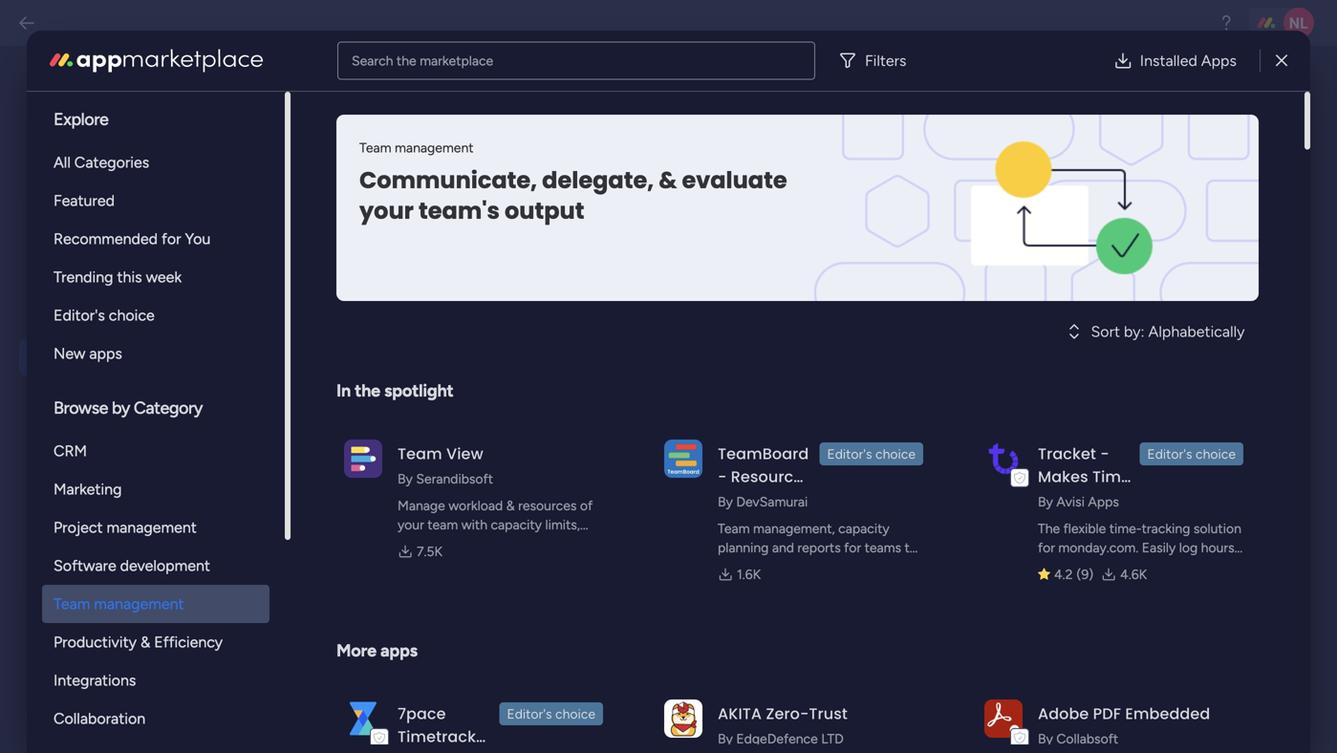 Task type: locate. For each thing, give the bounding box(es) containing it.
apps for more apps
[[380, 641, 418, 661]]

0 horizontal spatial the
[[375, 362, 399, 379]]

directory
[[139, 515, 208, 536]]

0 horizontal spatial -
[[718, 466, 727, 488]]

1 vertical spatial the
[[1038, 521, 1060, 537]]

search
[[352, 53, 393, 69]]

0 vertical spatial apps
[[1202, 52, 1237, 70]]

featured
[[54, 192, 115, 210]]

0 horizontal spatial and
[[772, 540, 794, 556]]

tracket
[[1038, 443, 1097, 465]]

users
[[72, 263, 115, 283]]

0 horizontal spatial monday
[[402, 362, 454, 379]]

the left new
[[331, 203, 349, 218]]

your down powerful
[[579, 383, 607, 401]]

stats
[[124, 431, 162, 452]]

by down akita
[[718, 731, 733, 747]]

1 vertical spatial -
[[718, 466, 727, 488]]

0 horizontal spatial for
[[162, 230, 181, 248]]

2 horizontal spatial and
[[1143, 559, 1165, 575]]

the right monday icon
[[355, 381, 380, 401]]

tokens
[[552, 203, 590, 218]]

0 horizontal spatial in
[[317, 203, 328, 218]]

team management
[[54, 595, 184, 613]]

capacity inside the team management, capacity planning and reports for teams to visualize projects and team's time.
[[839, 521, 890, 537]]

files o image
[[639, 173, 652, 186]]

by:
[[1124, 323, 1145, 341]]

by inside adobe pdf embedded by collabsoft
[[1038, 731, 1053, 747]]

2 vertical spatial apps
[[72, 557, 111, 578]]

2 vertical spatial the
[[355, 381, 380, 401]]

filters
[[865, 52, 907, 70]]

1 vertical spatial token
[[401, 139, 440, 156]]

apps right new
[[89, 345, 122, 363]]

1 horizontal spatial in
[[337, 381, 351, 401]]

up
[[108, 473, 130, 494]]

copy button
[[631, 164, 700, 195]]

workload
[[449, 498, 503, 514], [398, 536, 452, 552]]

tracket - makes time work
[[1038, 443, 1131, 511]]

team
[[428, 517, 458, 533]]

workload up with
[[449, 498, 503, 514]]

2 horizontal spatial apps
[[1202, 52, 1237, 70]]

0 horizontal spatial team's
[[419, 195, 500, 227]]

1 horizontal spatial capacity
[[839, 521, 890, 537]]

dapulse info image
[[337, 260, 356, 288]]

2 horizontal spatial to
[[905, 540, 918, 556]]

copier
[[71, 667, 119, 688]]

management for project management
[[107, 519, 197, 537]]

apps down project
[[72, 557, 111, 578]]

2 vertical spatial management
[[94, 595, 184, 613]]

management
[[395, 140, 474, 156], [107, 519, 197, 537], [94, 595, 184, 613]]

to left keep
[[600, 405, 613, 422]]

workload down team in the bottom of the page
[[398, 536, 452, 552]]

usage
[[72, 431, 120, 452]]

output
[[505, 195, 585, 227]]

apps down the help image
[[1202, 52, 1237, 70]]

trust
[[809, 703, 848, 725]]

and down reports at the right
[[825, 559, 847, 575]]

view
[[446, 443, 484, 465]]

productivity
[[54, 633, 137, 652]]

in left new
[[317, 203, 328, 218]]

software
[[54, 557, 116, 575]]

capacity
[[491, 517, 542, 533], [839, 521, 890, 537]]

1.6k
[[737, 566, 761, 583]]

1 horizontal spatial the
[[355, 381, 380, 401]]

communicate,
[[359, 164, 537, 196]]

app up in
[[457, 362, 482, 379]]

and down 'management,'
[[772, 540, 794, 556]]

collabsoft
[[1057, 731, 1119, 747]]

in the new api there are only personal api tokens
[[317, 203, 590, 218]]

token down search the marketplace
[[383, 87, 438, 112]]

keep
[[617, 405, 648, 422]]

0 horizontal spatial app
[[375, 405, 399, 422]]

apps down time
[[1088, 494, 1119, 510]]

api right new
[[379, 203, 398, 218]]

the inside the monday app api gives you powerful capabilities in order to enhance your monday app experience. it's very important to keep your api token secure.
[[375, 362, 399, 379]]

0 horizontal spatial the
[[331, 203, 349, 218]]

general button
[[19, 171, 241, 208]]

your
[[359, 195, 414, 227], [579, 383, 607, 401], [651, 405, 680, 422], [398, 517, 424, 533]]

2 vertical spatial to
[[905, 540, 918, 556]]

to up time.
[[905, 540, 918, 556]]

team's inside team management communicate, delegate, & evaluate your team's output
[[419, 195, 500, 227]]

tidy up button
[[19, 465, 241, 502]]

collaboration
[[54, 710, 145, 728]]

0 horizontal spatial apps
[[89, 345, 122, 363]]

to
[[503, 383, 517, 401], [600, 405, 613, 422], [905, 540, 918, 556]]

in for in the new api there are only personal api tokens
[[317, 203, 328, 218]]

team inside team view by serandibsoft
[[398, 443, 442, 465]]

the up in the spotlight at the left
[[375, 362, 399, 379]]

- inside tracket - makes time work
[[1101, 443, 1110, 465]]

in
[[451, 383, 462, 401]]

team for communicate,
[[359, 140, 392, 156]]

1 vertical spatial in
[[337, 381, 351, 401]]

serandibsoft
[[416, 471, 493, 487]]

the monday app api gives you powerful capabilities in order to enhance your monday app experience. it's very important to keep your api token secure.
[[375, 362, 680, 444]]

the right search
[[397, 53, 417, 69]]

0 vertical spatial app
[[457, 362, 482, 379]]

1 vertical spatial to
[[600, 405, 613, 422]]

the inside the flexible time-tracking solution for monday.com. easily log hours on existing items and subitems.
[[1038, 521, 1060, 537]]

app down in the spotlight at the left
[[375, 405, 399, 422]]

your right keep
[[651, 405, 680, 422]]

help image
[[1217, 13, 1236, 33]]

team up planning
[[718, 521, 750, 537]]

1 horizontal spatial -
[[1101, 443, 1110, 465]]

api
[[317, 87, 350, 112], [376, 139, 398, 156], [379, 203, 398, 218], [530, 203, 549, 218], [72, 347, 97, 368], [485, 362, 507, 379], [375, 426, 397, 444]]

- up planning on the bottom right of page
[[718, 466, 727, 488]]

& down permissions button
[[141, 633, 150, 652]]

team up serandibsoft
[[398, 443, 442, 465]]

apps
[[1202, 52, 1237, 70], [1088, 494, 1119, 510], [72, 557, 111, 578]]

team down api v2 token
[[359, 140, 392, 156]]

in for in the spotlight
[[337, 381, 351, 401]]

0 vertical spatial the
[[397, 53, 417, 69]]

apps right more
[[380, 641, 418, 661]]

1 horizontal spatial monday
[[611, 383, 662, 401]]

management up the communicate, at the left of page
[[395, 140, 474, 156]]

- for teamboard
[[718, 466, 727, 488]]

installed apps
[[1140, 52, 1237, 70]]

1 vertical spatial workload
[[398, 536, 452, 552]]

api inside button
[[72, 347, 97, 368]]

and inside the flexible time-tracking solution for monday.com. easily log hours on existing items and subitems.
[[1143, 559, 1165, 575]]

adobe
[[1038, 703, 1089, 725]]

akita zero-trust by edgedefence ltd
[[718, 703, 848, 747]]

management up development
[[107, 519, 197, 537]]

0 vertical spatial to
[[503, 383, 517, 401]]

1 vertical spatial management
[[107, 519, 197, 537]]

team inside team management communicate, delegate, & evaluate your team's output
[[359, 140, 392, 156]]

1 vertical spatial the
[[331, 203, 349, 218]]

monday up keep
[[611, 383, 662, 401]]

teamboard
[[718, 443, 809, 465]]

time-
[[1110, 521, 1142, 537]]

for up on
[[1038, 540, 1055, 556]]

team down the software
[[54, 595, 90, 613]]

personal api token
[[317, 139, 440, 156]]

this
[[117, 268, 142, 286]]

1 vertical spatial team's
[[850, 559, 890, 575]]

1 vertical spatial apps
[[380, 641, 418, 661]]

1 horizontal spatial for
[[844, 540, 862, 556]]

token up the communicate, at the left of page
[[401, 139, 440, 156]]

capacity up teams
[[839, 521, 890, 537]]

cross account copier button
[[19, 633, 241, 696]]

billing
[[72, 389, 117, 410]]

- up time
[[1101, 443, 1110, 465]]

more
[[337, 641, 377, 661]]

hours
[[1201, 540, 1235, 556]]

by up manage
[[398, 471, 413, 487]]

developers.monday.com
[[375, 283, 531, 300]]

resource
[[731, 466, 803, 488]]

pdf
[[1093, 703, 1122, 725]]

delegate,
[[542, 164, 654, 196]]

management inside team management communicate, delegate, & evaluate your team's output
[[395, 140, 474, 156]]

0 horizontal spatial capacity
[[491, 517, 542, 533]]

by down adobe
[[1038, 731, 1053, 747]]

apps marketplace image
[[50, 49, 263, 72]]

dapulse x slim image
[[1276, 49, 1288, 72]]

the for marketplace
[[397, 53, 417, 69]]

projects
[[772, 559, 821, 575]]

usage stats
[[72, 431, 162, 452]]

editor's choice
[[54, 306, 155, 325], [827, 446, 916, 462], [1148, 446, 1236, 462], [507, 706, 596, 722]]

monday up the spotlight
[[402, 362, 454, 379]]

0 vertical spatial management
[[395, 140, 474, 156]]

& right files o icon
[[659, 164, 677, 196]]

1 horizontal spatial apps
[[380, 641, 418, 661]]

your left are
[[359, 195, 414, 227]]

0 vertical spatial -
[[1101, 443, 1110, 465]]

0 vertical spatial the
[[375, 362, 399, 379]]

team's
[[419, 195, 500, 227], [850, 559, 890, 575]]

0 vertical spatial token
[[383, 87, 438, 112]]

billing button
[[19, 381, 241, 418]]

v2
[[355, 87, 377, 112]]

experience.
[[403, 405, 476, 422]]

customization button
[[19, 213, 241, 250]]

capabilities
[[375, 383, 447, 401]]

0 vertical spatial in
[[317, 203, 328, 218]]

the for the monday app api gives you powerful capabilities in order to enhance your monday app experience. it's very important to keep your api token secure.
[[375, 362, 399, 379]]

cross account copier
[[71, 642, 181, 688]]

1 horizontal spatial the
[[1038, 521, 1060, 537]]

with
[[461, 517, 488, 533]]

for left you
[[162, 230, 181, 248]]

and down easily
[[1143, 559, 1165, 575]]

your down manage
[[398, 517, 424, 533]]

2 horizontal spatial the
[[397, 53, 417, 69]]

gives
[[510, 362, 544, 379]]

app logo image
[[344, 440, 382, 478], [664, 440, 703, 478], [985, 440, 1023, 478], [344, 700, 382, 738], [664, 700, 703, 738], [985, 700, 1023, 738]]

to inside the team management, capacity planning and reports for teams to visualize projects and team's time.
[[905, 540, 918, 556]]

app logo image left the token
[[344, 440, 382, 478]]

items
[[1106, 559, 1140, 575]]

1 vertical spatial apps
[[1088, 494, 1119, 510]]

category
[[134, 398, 203, 418]]

teamboard - resource planning
[[718, 443, 809, 511]]

2 horizontal spatial for
[[1038, 540, 1055, 556]]

0 vertical spatial apps
[[89, 345, 122, 363]]

subitems.
[[1168, 559, 1226, 575]]

new
[[54, 345, 85, 363]]

app
[[457, 362, 482, 379], [375, 405, 399, 422]]

& left resources
[[506, 498, 515, 514]]

1 horizontal spatial team's
[[850, 559, 890, 575]]

1 horizontal spatial apps
[[1088, 494, 1119, 510]]

api up billing
[[72, 347, 97, 368]]

monday icon image
[[337, 360, 354, 389]]

the down work
[[1038, 521, 1060, 537]]

- inside teamboard - resource planning
[[718, 466, 727, 488]]

in left capabilities
[[337, 381, 351, 401]]

in the spotlight
[[337, 381, 454, 401]]

by inside akita zero-trust by edgedefence ltd
[[718, 731, 733, 747]]

team inside the team management, capacity planning and reports for teams to visualize projects and team's time.
[[718, 521, 750, 537]]

0 vertical spatial team's
[[419, 195, 500, 227]]

capacity up people
[[491, 517, 542, 533]]

0 horizontal spatial to
[[503, 383, 517, 401]]

for left teams
[[844, 540, 862, 556]]

management down apps button at the left
[[94, 595, 184, 613]]

for inside the team management, capacity planning and reports for teams to visualize projects and team's time.
[[844, 540, 862, 556]]

sort
[[1091, 323, 1121, 341]]

0 vertical spatial monday
[[402, 362, 454, 379]]

your inside team management communicate, delegate, & evaluate your team's output
[[359, 195, 414, 227]]

to up the very
[[503, 383, 517, 401]]

software development
[[54, 557, 210, 575]]

developers.monday.com link
[[375, 283, 531, 300]]



Task type: describe. For each thing, give the bounding box(es) containing it.
team for by
[[398, 443, 442, 465]]

adobe pdf embedded by collabsoft
[[1038, 703, 1211, 747]]

management for team management communicate, delegate, & evaluate your team's output
[[395, 140, 474, 156]]

trending
[[54, 268, 113, 286]]

more
[[72, 122, 106, 140]]

log
[[1180, 540, 1198, 556]]

monday.com.
[[1059, 540, 1139, 556]]

apps button
[[19, 549, 241, 587]]

capacity inside the manage workload & resources of your team with capacity limits, workload graphs & people cards.
[[491, 517, 542, 533]]

browse by category
[[54, 398, 203, 418]]

api up order
[[485, 362, 507, 379]]

app logo image left akita
[[664, 700, 703, 738]]

api left the token
[[375, 426, 397, 444]]

api left v2
[[317, 87, 350, 112]]

app logo image down more
[[344, 700, 382, 738]]

token for personal api token
[[401, 139, 440, 156]]

security
[[72, 305, 135, 326]]

4.2 (9)
[[1054, 566, 1094, 583]]

of
[[580, 498, 593, 514]]

only
[[454, 203, 477, 218]]

flexible
[[1064, 521, 1106, 537]]

secure.
[[440, 426, 486, 444]]

installed apps button
[[1098, 42, 1252, 80]]

project
[[54, 519, 103, 537]]

you
[[548, 362, 571, 379]]

the for spotlight
[[355, 381, 380, 401]]

personal
[[480, 203, 527, 218]]

limits,
[[545, 517, 580, 533]]

api left tokens
[[530, 203, 549, 218]]

personal
[[317, 139, 372, 156]]

installed
[[1140, 52, 1198, 70]]

noah lott image
[[1284, 8, 1315, 38]]

copy
[[660, 172, 692, 188]]

new apps
[[54, 345, 122, 363]]

content
[[72, 515, 135, 536]]

enhance
[[520, 383, 575, 401]]

customization
[[72, 221, 183, 241]]

0 horizontal spatial apps
[[72, 557, 111, 578]]

your inside the manage workload & resources of your team with capacity limits, workload graphs & people cards.
[[398, 517, 424, 533]]

content directory button
[[19, 507, 241, 544]]

api v2 token
[[317, 87, 438, 112]]

week
[[146, 268, 182, 286]]

0 vertical spatial workload
[[449, 498, 503, 514]]

by left devsamurai
[[718, 494, 733, 510]]

token
[[400, 426, 437, 444]]

management for team management
[[94, 595, 184, 613]]

evaluate
[[682, 164, 787, 196]]

cross
[[71, 642, 115, 662]]

banner logo image
[[887, 115, 1236, 301]]

by devsamurai
[[718, 494, 808, 510]]

app logo image left adobe
[[985, 700, 1023, 738]]

edgedefence
[[736, 731, 818, 747]]

7.5k
[[417, 544, 443, 560]]

search the marketplace
[[352, 53, 494, 69]]

time
[[1093, 466, 1131, 488]]

app logo image left the makes
[[985, 440, 1023, 478]]

app logo image left the teamboard
[[664, 440, 703, 478]]

1 vertical spatial monday
[[611, 383, 662, 401]]

the for the flexible time-tracking solution for monday.com. easily log hours on existing items and subitems.
[[1038, 521, 1060, 537]]

- for tracket
[[1101, 443, 1110, 465]]

back to workspace image
[[17, 13, 36, 33]]

by inside team view by serandibsoft
[[398, 471, 413, 487]]

categories
[[74, 153, 149, 172]]

& right graphs
[[500, 536, 508, 552]]

more apps
[[337, 641, 418, 661]]

security button
[[19, 297, 241, 334]]

marketplace
[[420, 53, 494, 69]]

1 vertical spatial app
[[375, 405, 399, 422]]

solution
[[1194, 521, 1242, 537]]

efficiency
[[154, 633, 223, 652]]

teams
[[865, 540, 902, 556]]

token for api v2 token
[[383, 87, 438, 112]]

existing
[[1057, 559, 1103, 575]]

crm
[[54, 442, 87, 460]]

account
[[119, 642, 181, 662]]

reports
[[798, 540, 841, 556]]

important
[[533, 405, 596, 422]]

1 horizontal spatial and
[[825, 559, 847, 575]]

1 horizontal spatial app
[[457, 362, 482, 379]]

sort by: alphabetically button
[[1058, 316, 1259, 347]]

(9)
[[1077, 566, 1094, 583]]

apps for new apps
[[89, 345, 122, 363]]

content directory
[[72, 515, 208, 536]]

permissions button
[[19, 591, 241, 629]]

team for capacity
[[718, 521, 750, 537]]

integrations
[[54, 672, 136, 690]]

devsamurai
[[736, 494, 808, 510]]

by left avisi
[[1038, 494, 1053, 510]]

browse
[[54, 398, 108, 418]]

embedded
[[1126, 703, 1211, 725]]

& inside team management communicate, delegate, & evaluate your team's output
[[659, 164, 677, 196]]

powerful
[[575, 362, 632, 379]]

all categories
[[54, 153, 149, 172]]

usage stats button
[[19, 423, 241, 460]]

team's inside the team management, capacity planning and reports for teams to visualize projects and team's time.
[[850, 559, 890, 575]]

project management
[[54, 519, 197, 537]]

administration learn more
[[33, 81, 224, 140]]

people
[[512, 536, 553, 552]]

the for new
[[331, 203, 349, 218]]

cards.
[[556, 536, 591, 552]]

ltd
[[821, 731, 844, 747]]

api right personal
[[376, 139, 398, 156]]

time.
[[893, 559, 923, 575]]

sort by: alphabetically
[[1091, 323, 1245, 341]]

work
[[1038, 489, 1078, 511]]

for inside the flexible time-tracking solution for monday.com. easily log hours on existing items and subitems.
[[1038, 540, 1055, 556]]

manage
[[398, 498, 445, 514]]

spotlight
[[384, 381, 454, 401]]

administration
[[33, 81, 224, 116]]

recommended for you
[[54, 230, 211, 248]]

team management, capacity planning and reports for teams to visualize projects and team's time.
[[718, 521, 923, 575]]

you
[[185, 230, 211, 248]]

graphs
[[455, 536, 496, 552]]

zero-
[[766, 703, 809, 725]]

1 horizontal spatial to
[[600, 405, 613, 422]]

all
[[54, 153, 71, 172]]



Task type: vqa. For each thing, say whether or not it's contained in the screenshot.
COLUMNS.
no



